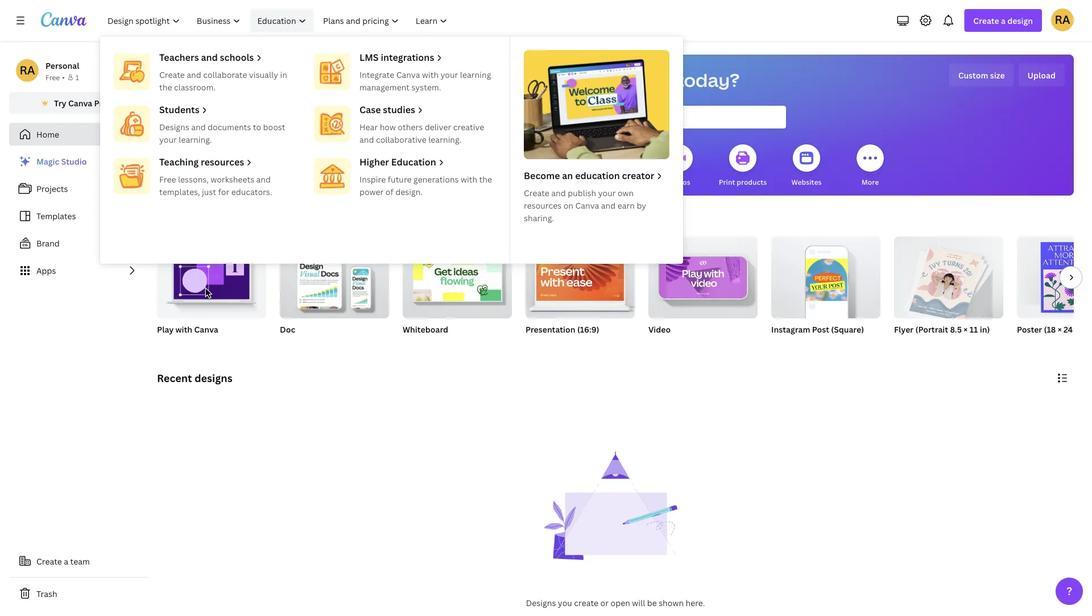 Task type: locate. For each thing, give the bounding box(es) containing it.
(square)
[[832, 324, 865, 335]]

group
[[649, 232, 758, 319], [772, 232, 881, 319], [895, 232, 1004, 322], [280, 237, 389, 319], [403, 237, 512, 319], [526, 237, 635, 319], [1018, 237, 1093, 319]]

in inside create and collaborate visually in the classroom.
[[280, 69, 287, 80]]

1 horizontal spatial with
[[422, 69, 439, 80]]

create
[[974, 15, 1000, 26], [159, 69, 185, 80], [524, 188, 550, 198], [36, 556, 62, 567]]

2 vertical spatial with
[[176, 324, 192, 335]]

0 vertical spatial education
[[257, 15, 296, 26]]

a inside dropdown button
[[1002, 15, 1006, 26]]

and inside create and collaborate visually in the classroom.
[[187, 69, 201, 80]]

free inside free lessons, worksheets and templates, just for educators.
[[159, 174, 176, 185]]

create inside dropdown button
[[974, 15, 1000, 26]]

ruby anderson image
[[16, 59, 39, 82]]

0 horizontal spatial you
[[361, 177, 373, 187]]

your down social
[[599, 188, 616, 198]]

learning. down deliver
[[429, 134, 462, 145]]

in inside group
[[1075, 324, 1083, 335]]

the inside inspire future generations with the power of design.
[[480, 174, 492, 185]]

1 vertical spatial will
[[632, 598, 646, 609]]

your inside integrate canva with your learning management system.
[[441, 69, 458, 80]]

0 horizontal spatial resources
[[201, 156, 244, 168]]

1 vertical spatial free
[[159, 174, 176, 185]]

flyer (portrait 8.5 × 11 in) group
[[895, 232, 1004, 349]]

with right the play
[[176, 324, 192, 335]]

1 vertical spatial you
[[361, 177, 373, 187]]

with
[[422, 69, 439, 80], [461, 174, 478, 185], [176, 324, 192, 335]]

studies
[[383, 104, 415, 116]]

group for flyer (portrait 8.5 × 11 in)
[[895, 232, 1004, 322]]

be
[[647, 598, 657, 609]]

free left •
[[46, 73, 60, 82]]

in for 24
[[1075, 324, 1083, 335]]

and down presentations at the top of the page
[[552, 188, 566, 198]]

1 vertical spatial your
[[159, 134, 177, 145]]

projects link
[[9, 178, 148, 200]]

size
[[991, 70, 1005, 81]]

instagram
[[772, 324, 811, 335]]

video group
[[649, 232, 758, 349]]

custom size button
[[950, 64, 1015, 87]]

a for team
[[64, 556, 68, 567]]

× left 11 at the right bottom of the page
[[964, 324, 968, 335]]

designs left create
[[526, 598, 556, 609]]

social
[[595, 177, 615, 187]]

more
[[862, 177, 879, 187]]

0 vertical spatial in
[[280, 69, 287, 80]]

create and publish your own resources on canva and earn by sharing.
[[524, 188, 647, 223]]

2 vertical spatial you
[[558, 598, 572, 609]]

× left 24
[[1058, 324, 1062, 335]]

in left po
[[1075, 324, 1083, 335]]

0 vertical spatial with
[[422, 69, 439, 80]]

create inside button
[[36, 556, 62, 567]]

visually
[[249, 69, 278, 80]]

and down students
[[191, 122, 206, 132]]

canva down publish
[[576, 200, 599, 211]]

templates link
[[9, 205, 148, 228]]

a inside button
[[64, 556, 68, 567]]

education up future
[[391, 156, 436, 168]]

design inside dropdown button
[[1008, 15, 1034, 26]]

education menu
[[100, 36, 684, 264]]

teachers
[[159, 51, 199, 63]]

with up system.
[[422, 69, 439, 80]]

resources inside create and publish your own resources on canva and earn by sharing.
[[524, 200, 562, 211]]

2 horizontal spatial with
[[461, 174, 478, 185]]

become
[[524, 170, 560, 182]]

create down the become
[[524, 188, 550, 198]]

you inside for you button
[[361, 177, 373, 187]]

instagram post (square) group
[[772, 232, 881, 349]]

to
[[253, 122, 261, 132]]

free up templates,
[[159, 174, 176, 185]]

your
[[441, 69, 458, 80], [159, 134, 177, 145], [599, 188, 616, 198]]

0 horizontal spatial design
[[614, 68, 672, 92]]

and up educators.
[[256, 174, 271, 185]]

videos button
[[666, 137, 693, 196]]

you for designs you create or open will be shown here.
[[558, 598, 572, 609]]

education
[[257, 15, 296, 26], [391, 156, 436, 168]]

create and collaborate visually in the classroom.
[[159, 69, 287, 92]]

1 horizontal spatial your
[[441, 69, 458, 80]]

and inside designs and documents to boost your learning.
[[191, 122, 206, 132]]

1 horizontal spatial in
[[1075, 324, 1083, 335]]

(portrait
[[916, 324, 949, 335]]

1 horizontal spatial you
[[558, 598, 572, 609]]

canva down integrations
[[397, 69, 420, 80]]

0 horizontal spatial ×
[[964, 324, 968, 335]]

teaching
[[159, 156, 199, 168]]

create a team button
[[9, 550, 148, 573]]

1 horizontal spatial will
[[632, 598, 646, 609]]

1 vertical spatial education
[[391, 156, 436, 168]]

and left earn on the right top
[[601, 200, 616, 211]]

1 horizontal spatial the
[[480, 174, 492, 185]]

1 vertical spatial in
[[1075, 324, 1083, 335]]

1 horizontal spatial ×
[[1058, 324, 1062, 335]]

lms
[[360, 51, 379, 63]]

0 horizontal spatial designs
[[159, 122, 189, 132]]

design up search search box
[[614, 68, 672, 92]]

1 vertical spatial the
[[480, 174, 492, 185]]

play
[[157, 324, 174, 335]]

education inside dropdown button
[[257, 15, 296, 26]]

media
[[616, 177, 637, 187]]

create a design button
[[965, 9, 1043, 32]]

1 horizontal spatial education
[[391, 156, 436, 168]]

2 × from the left
[[1058, 324, 1062, 335]]

resources up sharing.
[[524, 200, 562, 211]]

free •
[[46, 73, 65, 82]]

top level navigation element
[[100, 9, 684, 264]]

will right what
[[544, 68, 573, 92]]

recent designs
[[157, 371, 233, 385]]

free
[[46, 73, 60, 82], [159, 174, 176, 185]]

apps
[[36, 266, 56, 276]]

2 horizontal spatial your
[[599, 188, 616, 198]]

1 horizontal spatial designs
[[526, 598, 556, 609]]

your up teaching
[[159, 134, 177, 145]]

play with canva
[[157, 324, 218, 335]]

0 vertical spatial free
[[46, 73, 60, 82]]

in)
[[981, 324, 991, 335]]

your inside create and publish your own resources on canva and earn by sharing.
[[599, 188, 616, 198]]

0 horizontal spatial education
[[257, 15, 296, 26]]

(16:9)
[[578, 324, 600, 335]]

with inside group
[[176, 324, 192, 335]]

1 vertical spatial with
[[461, 174, 478, 185]]

your for lms integrations
[[441, 69, 458, 80]]

you right for on the top of page
[[361, 177, 373, 187]]

in right visually
[[280, 69, 287, 80]]

0 vertical spatial a
[[1002, 15, 1006, 26]]

create inside create and collaborate visually in the classroom.
[[159, 69, 185, 80]]

for
[[218, 186, 229, 197]]

1 learning. from the left
[[179, 134, 212, 145]]

0 vertical spatial design
[[1008, 15, 1034, 26]]

deliver
[[425, 122, 452, 132]]

0 horizontal spatial free
[[46, 73, 60, 82]]

design left ra dropdown button
[[1008, 15, 1034, 26]]

0 horizontal spatial will
[[544, 68, 573, 92]]

your inside designs and documents to boost your learning.
[[159, 134, 177, 145]]

with right generations
[[461, 174, 478, 185]]

the right generations
[[480, 174, 492, 185]]

presentations button
[[529, 137, 575, 196]]

canva right the try
[[68, 98, 92, 108]]

create down the teachers
[[159, 69, 185, 80]]

1 vertical spatial resources
[[524, 200, 562, 211]]

home
[[36, 129, 59, 140]]

will
[[544, 68, 573, 92], [632, 598, 646, 609]]

0 horizontal spatial the
[[159, 82, 172, 92]]

canva inside group
[[194, 324, 218, 335]]

education inside 'menu'
[[391, 156, 436, 168]]

team
[[70, 556, 90, 567]]

1 horizontal spatial resources
[[524, 200, 562, 211]]

1 vertical spatial design
[[614, 68, 672, 92]]

you up search search box
[[576, 68, 610, 92]]

0 vertical spatial the
[[159, 82, 172, 92]]

1 vertical spatial a
[[64, 556, 68, 567]]

education up visually
[[257, 15, 296, 26]]

learning. up teaching resources
[[179, 134, 212, 145]]

1 × from the left
[[964, 324, 968, 335]]

print products button
[[719, 137, 767, 196]]

a up size
[[1002, 15, 1006, 26]]

by
[[637, 200, 647, 211]]

designs inside designs and documents to boost your learning.
[[159, 122, 189, 132]]

creator
[[622, 170, 655, 182]]

group for doc
[[280, 237, 389, 319]]

0 vertical spatial your
[[441, 69, 458, 80]]

create
[[574, 598, 599, 609]]

case studies
[[360, 104, 415, 116]]

1 horizontal spatial free
[[159, 174, 176, 185]]

and down hear
[[360, 134, 374, 145]]

designs for designs you create or open will be shown here.
[[526, 598, 556, 609]]

projects
[[36, 184, 68, 194]]

in for visually
[[280, 69, 287, 80]]

you
[[576, 68, 610, 92], [361, 177, 373, 187], [558, 598, 572, 609]]

2 learning. from the left
[[429, 134, 462, 145]]

ra button
[[1052, 8, 1075, 31]]

1 horizontal spatial design
[[1008, 15, 1034, 26]]

create up the custom size dropdown button
[[974, 15, 1000, 26]]

learning. inside hear how others deliver creative and collaborative learning.
[[429, 134, 462, 145]]

•
[[62, 73, 65, 82]]

you left create
[[558, 598, 572, 609]]

2 vertical spatial your
[[599, 188, 616, 198]]

2 horizontal spatial you
[[576, 68, 610, 92]]

0 horizontal spatial a
[[64, 556, 68, 567]]

and inside hear how others deliver creative and collaborative learning.
[[360, 134, 374, 145]]

canva right the play
[[194, 324, 218, 335]]

the up students
[[159, 82, 172, 92]]

0 vertical spatial will
[[544, 68, 573, 92]]

custom size
[[959, 70, 1005, 81]]

a left the "team" at the bottom of the page
[[64, 556, 68, 567]]

create for create and collaborate visually in the classroom.
[[159, 69, 185, 80]]

whiteboards
[[467, 177, 510, 187]]

designs and documents to boost your learning.
[[159, 122, 285, 145]]

doc group
[[280, 237, 389, 349]]

1 horizontal spatial learning.
[[429, 134, 462, 145]]

0 horizontal spatial learning.
[[179, 134, 212, 145]]

and up classroom.
[[187, 69, 201, 80]]

create inside create and publish your own resources on canva and earn by sharing.
[[524, 188, 550, 198]]

11
[[970, 324, 979, 335]]

your up system.
[[441, 69, 458, 80]]

templates
[[36, 211, 76, 222]]

create left the "team" at the bottom of the page
[[36, 556, 62, 567]]

recent
[[157, 371, 192, 385]]

canva inside create and publish your own resources on canva and earn by sharing.
[[576, 200, 599, 211]]

None search field
[[445, 106, 787, 129]]

and inside free lessons, worksheets and templates, just for educators.
[[256, 174, 271, 185]]

presentation
[[526, 324, 576, 335]]

will left be
[[632, 598, 646, 609]]

0 vertical spatial resources
[[201, 156, 244, 168]]

0 horizontal spatial with
[[176, 324, 192, 335]]

ruby anderson element
[[16, 59, 39, 82]]

0 horizontal spatial in
[[280, 69, 287, 80]]

1 horizontal spatial a
[[1002, 15, 1006, 26]]

trash
[[36, 589, 57, 600]]

resources up the worksheets
[[201, 156, 244, 168]]

0 horizontal spatial your
[[159, 134, 177, 145]]

studio
[[61, 156, 87, 167]]

designs down students
[[159, 122, 189, 132]]

list
[[9, 150, 148, 282]]

0 vertical spatial designs
[[159, 122, 189, 132]]

1 vertical spatial designs
[[526, 598, 556, 609]]

ruby anderson image
[[1052, 8, 1075, 31], [1052, 8, 1075, 31]]

shown
[[659, 598, 684, 609]]

home link
[[9, 123, 148, 146]]



Task type: vqa. For each thing, say whether or not it's contained in the screenshot.
Card
no



Task type: describe. For each thing, give the bounding box(es) containing it.
with inside inspire future generations with the power of design.
[[461, 174, 478, 185]]

video
[[649, 324, 671, 335]]

on
[[564, 200, 574, 211]]

create for create and publish your own resources on canva and earn by sharing.
[[524, 188, 550, 198]]

documents
[[208, 122, 251, 132]]

post
[[813, 324, 830, 335]]

Search search field
[[468, 106, 764, 128]]

for you
[[348, 177, 373, 187]]

inspire
[[360, 174, 386, 185]]

po
[[1085, 324, 1093, 335]]

trash link
[[9, 583, 148, 606]]

print
[[719, 177, 736, 187]]

pro
[[94, 98, 108, 108]]

create a team
[[36, 556, 90, 567]]

own
[[618, 188, 634, 198]]

8.5
[[951, 324, 962, 335]]

websites
[[792, 177, 822, 187]]

classroom.
[[174, 82, 216, 92]]

higher
[[360, 156, 389, 168]]

presentation (16:9)
[[526, 324, 600, 335]]

and up collaborate
[[201, 51, 218, 63]]

social media button
[[595, 137, 637, 196]]

free lessons, worksheets and templates, just for educators.
[[159, 174, 272, 197]]

group for poster (18 × 24 in po
[[1018, 237, 1093, 319]]

play with canva group
[[157, 237, 266, 336]]

learning. inside designs and documents to boost your learning.
[[179, 134, 212, 145]]

try
[[54, 98, 66, 108]]

become an education creator
[[524, 170, 655, 182]]

group for presentation (16:9)
[[526, 237, 635, 319]]

the inside create and collaborate visually in the classroom.
[[159, 82, 172, 92]]

teaching resources
[[159, 156, 244, 168]]

students
[[159, 104, 200, 116]]

hear
[[360, 122, 378, 132]]

your for become an education creator
[[599, 188, 616, 198]]

just
[[202, 186, 216, 197]]

free for free lessons, worksheets and templates, just for educators.
[[159, 174, 176, 185]]

publish
[[568, 188, 597, 198]]

poster (18 × 24 in portrait) group
[[1018, 237, 1093, 349]]

designs you create or open will be shown here.
[[526, 598, 705, 609]]

a for design
[[1002, 15, 1006, 26]]

flyer (portrait 8.5 × 11 in)
[[895, 324, 991, 335]]

brand
[[36, 238, 60, 249]]

whiteboard group
[[403, 237, 512, 349]]

integrations
[[381, 51, 434, 63]]

canva inside button
[[68, 98, 92, 108]]

0 vertical spatial you
[[576, 68, 610, 92]]

magic studio
[[36, 156, 87, 167]]

upload
[[1028, 70, 1056, 81]]

poster (18 × 24 in po
[[1018, 324, 1093, 335]]

open
[[611, 598, 631, 609]]

brand link
[[9, 232, 148, 255]]

with inside integrate canva with your learning management system.
[[422, 69, 439, 80]]

whiteboard
[[403, 324, 449, 335]]

integrate
[[360, 69, 395, 80]]

doc
[[280, 324, 295, 335]]

list containing magic studio
[[9, 150, 148, 282]]

teachers and schools
[[159, 51, 254, 63]]

custom
[[959, 70, 989, 81]]

canva inside integrate canva with your learning management system.
[[397, 69, 420, 80]]

whiteboards button
[[467, 137, 510, 196]]

free for free •
[[46, 73, 60, 82]]

education button
[[250, 9, 314, 32]]

print products
[[719, 177, 767, 187]]

1
[[76, 73, 79, 82]]

creative
[[453, 122, 484, 132]]

hear how others deliver creative and collaborative learning.
[[360, 122, 484, 145]]

videos
[[668, 177, 691, 187]]

upload button
[[1019, 64, 1065, 87]]

group for instagram post (square)
[[772, 232, 881, 319]]

group for whiteboard
[[403, 237, 512, 319]]

for you button
[[347, 137, 374, 196]]

products
[[737, 177, 767, 187]]

power
[[360, 186, 384, 197]]

presentations
[[529, 177, 575, 187]]

earn
[[618, 200, 635, 211]]

what
[[492, 68, 540, 92]]

lessons,
[[178, 174, 209, 185]]

sharing.
[[524, 213, 554, 223]]

presentation (16:9) group
[[526, 237, 635, 349]]

education
[[575, 170, 620, 182]]

collaborate
[[203, 69, 247, 80]]

designs for designs and documents to boost your learning.
[[159, 122, 189, 132]]

(18
[[1045, 324, 1057, 335]]

create for create a team
[[36, 556, 62, 567]]

worksheets
[[211, 174, 254, 185]]

group for video
[[649, 232, 758, 319]]

flyer
[[895, 324, 914, 335]]

you for for you
[[361, 177, 373, 187]]

future
[[388, 174, 412, 185]]

boost
[[263, 122, 285, 132]]

collaborative
[[376, 134, 427, 145]]

higher education
[[360, 156, 436, 168]]

an
[[562, 170, 573, 182]]

create for create a design
[[974, 15, 1000, 26]]

docs
[[416, 177, 433, 187]]

create a design
[[974, 15, 1034, 26]]

personal
[[46, 60, 79, 71]]

for
[[348, 177, 359, 187]]

today?
[[676, 68, 740, 92]]

instagram post (square)
[[772, 324, 865, 335]]

inspire future generations with the power of design.
[[360, 174, 492, 197]]

templates,
[[159, 186, 200, 197]]

integrate canva with your learning management system.
[[360, 69, 491, 92]]

magic
[[36, 156, 59, 167]]

generations
[[414, 174, 459, 185]]

new
[[121, 158, 136, 165]]



